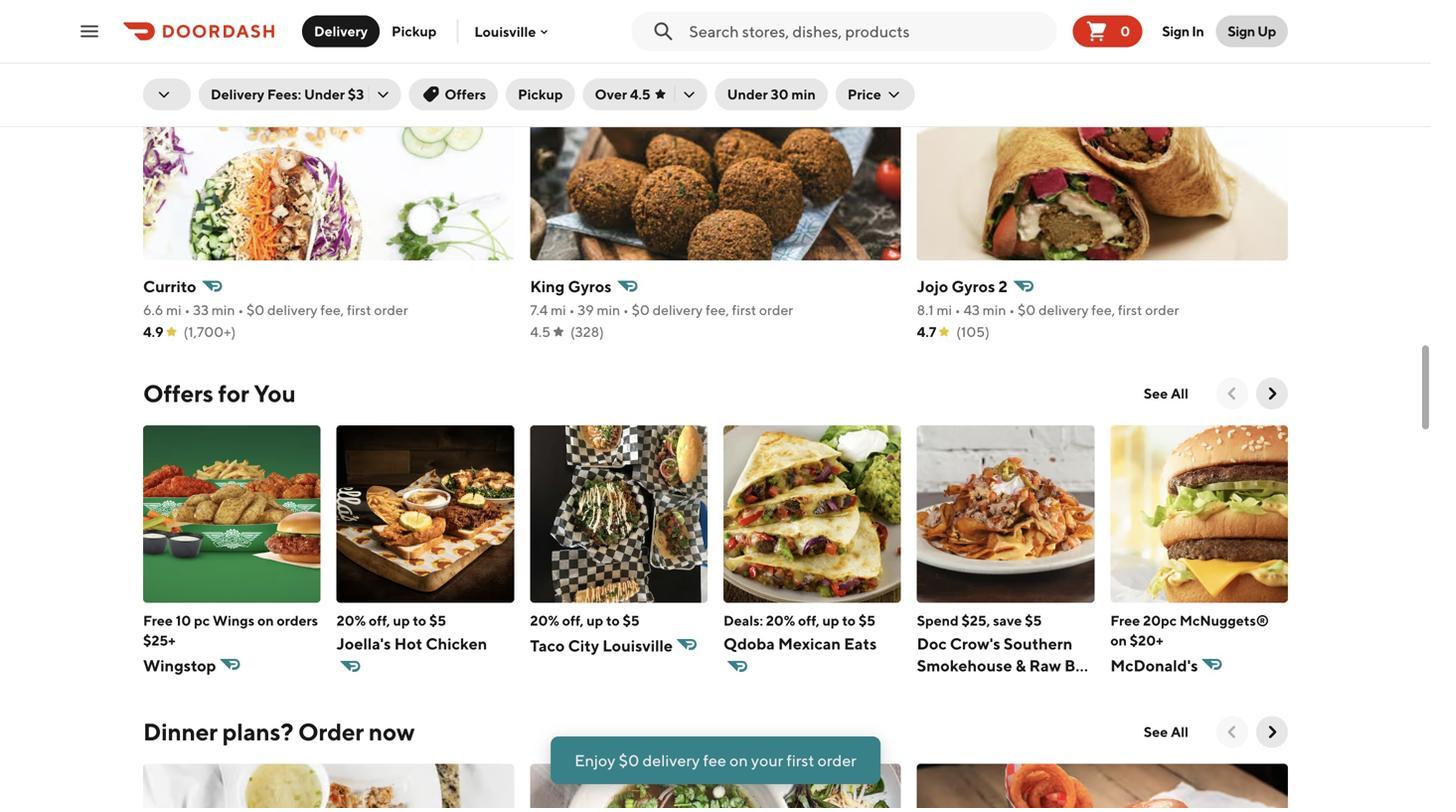 Task type: locate. For each thing, give the bounding box(es) containing it.
2 vertical spatial all
[[1171, 724, 1189, 740]]

1 vertical spatial see all
[[1144, 385, 1189, 402]]

1 horizontal spatial sign
[[1228, 23, 1256, 39]]

0 vertical spatial on
[[257, 613, 274, 629]]

offers left for
[[143, 379, 213, 408]]

20% off, up to $5 up "city"
[[530, 613, 640, 629]]

1 vertical spatial see all link
[[1132, 378, 1201, 410]]

1 $​0 from the left
[[247, 302, 265, 318]]

order for currito
[[374, 302, 408, 318]]

$5
[[429, 613, 446, 629], [623, 613, 640, 629], [859, 613, 876, 629], [1025, 613, 1042, 629]]

0 horizontal spatial louisville
[[475, 23, 536, 40]]

0 horizontal spatial 20% off, up to $5
[[337, 613, 446, 629]]

mi right 7.4
[[551, 302, 566, 318]]

free 10 pc wings on orders $25+
[[143, 613, 318, 649]]

see all link for now
[[1132, 717, 1201, 748]]

0 horizontal spatial on
[[257, 613, 274, 629]]

0 horizontal spatial mi
[[166, 302, 182, 318]]

3 all from the top
[[1171, 724, 1189, 740]]

$5 up southern
[[1025, 613, 1042, 629]]

1 see all link from the top
[[1132, 42, 1201, 74]]

1 horizontal spatial up
[[587, 613, 604, 629]]

3 see all from the top
[[1144, 724, 1189, 740]]

1 vertical spatial louisville
[[603, 637, 673, 655]]

delivery
[[314, 23, 368, 39], [211, 86, 265, 102]]

on for enjoy $0 delivery fee on your first order
[[730, 751, 748, 770]]

pickup button
[[380, 15, 449, 47], [506, 79, 575, 110]]

off,
[[369, 613, 390, 629], [562, 613, 584, 629], [799, 613, 820, 629]]

0 vertical spatial offers
[[445, 86, 486, 102]]

7.4
[[530, 302, 548, 318]]

2 vertical spatial previous button of carousel image
[[1223, 723, 1243, 742]]

see all link
[[1132, 42, 1201, 74], [1132, 378, 1201, 410], [1132, 717, 1201, 748]]

great meals, great prices link
[[143, 42, 415, 74]]

mexican
[[779, 635, 841, 653]]

20% off, up to $5 for city
[[530, 613, 640, 629]]

delivery right 43
[[1039, 302, 1089, 318]]

0 horizontal spatial sign
[[1163, 23, 1190, 39]]

0 vertical spatial 4.5
[[630, 86, 651, 102]]

2 off, from the left
[[562, 613, 584, 629]]

1 see all from the top
[[1144, 49, 1189, 66]]

taco city louisville
[[530, 637, 673, 655]]

spend $25, save $5 doc crow's southern smokehouse & raw bar
[[917, 613, 1091, 675]]

dinner plans? order now link
[[143, 717, 415, 748]]

2 $​0 from the left
[[632, 302, 650, 318]]

4.5
[[630, 86, 651, 102], [530, 324, 551, 340]]

up up taco city louisville
[[587, 613, 604, 629]]

1 previous button of carousel image from the top
[[1223, 48, 1243, 68]]

first
[[347, 302, 371, 318], [732, 302, 757, 318], [1119, 302, 1143, 318], [787, 751, 815, 770]]

1 • from the left
[[184, 302, 190, 318]]

2 horizontal spatial on
[[1111, 633, 1128, 649]]

1 vertical spatial delivery
[[211, 86, 265, 102]]

now
[[369, 718, 415, 746]]

1 horizontal spatial fee,
[[706, 302, 730, 318]]

delivery right $0
[[643, 751, 700, 770]]

0 horizontal spatial gyros
[[568, 277, 612, 296]]

1 off, from the left
[[369, 613, 390, 629]]

to
[[413, 613, 427, 629], [607, 613, 620, 629], [843, 613, 856, 629]]

3 next button of carousel image from the top
[[1263, 723, 1283, 742]]

up up hot at bottom
[[393, 613, 410, 629]]

offers down louisville popup button
[[445, 86, 486, 102]]

1 horizontal spatial mi
[[551, 302, 566, 318]]

1 see from the top
[[1144, 49, 1169, 66]]

price
[[848, 86, 882, 102]]

2 vertical spatial see
[[1144, 724, 1169, 740]]

1 vertical spatial all
[[1171, 385, 1189, 402]]

2 horizontal spatial to
[[843, 613, 856, 629]]

2 fee, from the left
[[706, 302, 730, 318]]

sign for sign in
[[1163, 23, 1190, 39]]

fee,
[[321, 302, 344, 318], [706, 302, 730, 318], [1092, 302, 1116, 318]]

&
[[1016, 656, 1027, 675]]

on left orders
[[257, 613, 274, 629]]

orders
[[277, 613, 318, 629]]

sign up link
[[1217, 15, 1289, 47]]

$3
[[348, 86, 364, 102]]

up up mexican
[[823, 613, 840, 629]]

to up eats in the bottom of the page
[[843, 613, 856, 629]]

1 all from the top
[[1171, 49, 1189, 66]]

king
[[530, 277, 565, 296]]

gyros up 39
[[568, 277, 612, 296]]

0 horizontal spatial to
[[413, 613, 427, 629]]

see all for prices
[[1144, 49, 1189, 66]]

pickup
[[392, 23, 437, 39], [518, 86, 563, 102]]

0 vertical spatial see all
[[1144, 49, 1189, 66]]

off, for taco
[[562, 613, 584, 629]]

1 horizontal spatial gyros
[[952, 277, 996, 296]]

pickup down louisville popup button
[[518, 86, 563, 102]]

6 • from the left
[[1010, 302, 1015, 318]]

2 horizontal spatial up
[[823, 613, 840, 629]]

0 horizontal spatial pickup
[[392, 23, 437, 39]]

pickup button down louisville popup button
[[506, 79, 575, 110]]

1 vertical spatial pickup button
[[506, 79, 575, 110]]

under inside under 30 min button
[[727, 86, 768, 102]]

1 vertical spatial next button of carousel image
[[1263, 384, 1283, 404]]

see for now
[[1144, 724, 1169, 740]]

$​0 right 43
[[1018, 302, 1036, 318]]

0 vertical spatial previous button of carousel image
[[1223, 48, 1243, 68]]

0 vertical spatial delivery
[[314, 23, 368, 39]]

1 horizontal spatial under
[[727, 86, 768, 102]]

mi for king gyros
[[551, 302, 566, 318]]

eats
[[845, 635, 877, 653]]

bar
[[1065, 656, 1091, 675]]

3 previous button of carousel image from the top
[[1223, 723, 1243, 742]]

1 horizontal spatial pickup button
[[506, 79, 575, 110]]

0 horizontal spatial under
[[304, 86, 345, 102]]

2 horizontal spatial 20%
[[766, 613, 796, 629]]

1 horizontal spatial free
[[1111, 613, 1141, 629]]

to up taco city louisville
[[607, 613, 620, 629]]

2 $5 from the left
[[623, 613, 640, 629]]

3 to from the left
[[843, 613, 856, 629]]

3 $5 from the left
[[859, 613, 876, 629]]

$0
[[619, 751, 640, 770]]

free up $25+
[[143, 613, 173, 629]]

on left $20+
[[1111, 633, 1128, 649]]

delivery for delivery
[[314, 23, 368, 39]]

20% for taco city louisville
[[530, 613, 560, 629]]

•
[[184, 302, 190, 318], [238, 302, 244, 318], [569, 302, 575, 318], [623, 302, 629, 318], [955, 302, 961, 318], [1010, 302, 1015, 318]]

gyros up 43
[[952, 277, 996, 296]]

free for mcdonald's
[[1111, 613, 1141, 629]]

1 horizontal spatial to
[[607, 613, 620, 629]]

20% up taco
[[530, 613, 560, 629]]

0 vertical spatial next button of carousel image
[[1263, 48, 1283, 68]]

4.5 down 7.4
[[530, 324, 551, 340]]

20% off, up to $5 for hot
[[337, 613, 446, 629]]

1 20% from the left
[[337, 613, 366, 629]]

dinner plans? order now
[[143, 718, 415, 746]]

on right fee
[[730, 751, 748, 770]]

$25+
[[143, 633, 176, 649]]

fee, for currito
[[321, 302, 344, 318]]

20% off, up to $5 up hot at bottom
[[337, 613, 446, 629]]

jojo gyros 2
[[917, 277, 1008, 296]]

louisville
[[475, 23, 536, 40], [603, 637, 673, 655]]

4 $5 from the left
[[1025, 613, 1042, 629]]

2 gyros from the left
[[952, 277, 996, 296]]

louisville right "city"
[[603, 637, 673, 655]]

20% up joella's on the left bottom
[[337, 613, 366, 629]]

delivery for jojo gyros 2
[[1039, 302, 1089, 318]]

4 • from the left
[[623, 302, 629, 318]]

$​0 right 33
[[247, 302, 265, 318]]

price button
[[836, 79, 916, 110]]

0 horizontal spatial 4.5
[[530, 324, 551, 340]]

delivery up "great"
[[314, 23, 368, 39]]

offers for offers
[[445, 86, 486, 102]]

3 mi from the left
[[937, 302, 953, 318]]

3 see from the top
[[1144, 724, 1169, 740]]

• right 33
[[238, 302, 244, 318]]

see all for now
[[1144, 724, 1189, 740]]

0 vertical spatial see
[[1144, 49, 1169, 66]]

2 20% off, up to $5 from the left
[[530, 613, 640, 629]]

1 vertical spatial previous button of carousel image
[[1223, 384, 1243, 404]]

min right 33
[[212, 302, 235, 318]]

2 • from the left
[[238, 302, 244, 318]]

$5 up taco city louisville
[[623, 613, 640, 629]]

min right 43
[[983, 302, 1007, 318]]

1 mi from the left
[[166, 302, 182, 318]]

1 sign from the left
[[1163, 23, 1190, 39]]

qdoba mexican eats
[[724, 635, 877, 653]]

2 vertical spatial see all link
[[1132, 717, 1201, 748]]

on
[[257, 613, 274, 629], [1111, 633, 1128, 649], [730, 751, 748, 770]]

0 horizontal spatial delivery
[[211, 86, 265, 102]]

offers inside button
[[445, 86, 486, 102]]

min right 39
[[597, 302, 621, 318]]

free
[[143, 613, 173, 629], [1111, 613, 1141, 629]]

• right 39
[[623, 302, 629, 318]]

• left 33
[[184, 302, 190, 318]]

2 horizontal spatial mi
[[937, 302, 953, 318]]

20%
[[337, 613, 366, 629], [530, 613, 560, 629], [766, 613, 796, 629]]

1 horizontal spatial offers
[[445, 86, 486, 102]]

1 vertical spatial pickup
[[518, 86, 563, 102]]

2 horizontal spatial $​0
[[1018, 302, 1036, 318]]

southern
[[1004, 635, 1073, 653]]

1 next button of carousel image from the top
[[1263, 48, 1283, 68]]

10
[[176, 613, 191, 629]]

pickup button up offers button
[[380, 15, 449, 47]]

free inside free 10 pc wings on orders $25+
[[143, 613, 173, 629]]

previous button of carousel image for prices
[[1223, 48, 1243, 68]]

8.1
[[917, 302, 934, 318]]

delivery inside button
[[314, 23, 368, 39]]

all for prices
[[1171, 49, 1189, 66]]

fee, for jojo gyros 2
[[1092, 302, 1116, 318]]

$​0 right 39
[[632, 302, 650, 318]]

0 vertical spatial all
[[1171, 49, 1189, 66]]

1 horizontal spatial 4.5
[[630, 86, 651, 102]]

1 vertical spatial see
[[1144, 385, 1169, 402]]

first for currito
[[347, 302, 371, 318]]

1 up from the left
[[393, 613, 410, 629]]

in
[[1193, 23, 1205, 39]]

1 under from the left
[[304, 86, 345, 102]]

0 horizontal spatial offers
[[143, 379, 213, 408]]

off, up joella's on the left bottom
[[369, 613, 390, 629]]

1 horizontal spatial off,
[[562, 613, 584, 629]]

under
[[304, 86, 345, 102], [727, 86, 768, 102]]

offers for you link
[[143, 378, 296, 410]]

2 horizontal spatial fee,
[[1092, 302, 1116, 318]]

0 horizontal spatial free
[[143, 613, 173, 629]]

2 under from the left
[[727, 86, 768, 102]]

$​0
[[247, 302, 265, 318], [632, 302, 650, 318], [1018, 302, 1036, 318]]

1 vertical spatial offers
[[143, 379, 213, 408]]

20% up qdoba mexican eats
[[766, 613, 796, 629]]

off, up "city"
[[562, 613, 584, 629]]

0 vertical spatial pickup
[[392, 23, 437, 39]]

min right 30
[[792, 86, 816, 102]]

Store search: begin typing to search for stores available on DoorDash text field
[[690, 20, 1050, 42]]

2 20% from the left
[[530, 613, 560, 629]]

2 horizontal spatial off,
[[799, 613, 820, 629]]

0 horizontal spatial off,
[[369, 613, 390, 629]]

on inside free 10 pc wings on orders $25+
[[257, 613, 274, 629]]

1 horizontal spatial on
[[730, 751, 748, 770]]

next button of carousel image for now
[[1263, 723, 1283, 742]]

delivery for currito
[[268, 302, 318, 318]]

1 horizontal spatial 20%
[[530, 613, 560, 629]]

delivery down meals,
[[211, 86, 265, 102]]

delivery
[[268, 302, 318, 318], [653, 302, 703, 318], [1039, 302, 1089, 318], [643, 751, 700, 770]]

louisville up offers button
[[475, 23, 536, 40]]

$​0 for currito
[[247, 302, 265, 318]]

open menu image
[[78, 19, 101, 43]]

great
[[286, 43, 344, 72]]

on inside free 20pc mcnuggetsⓡ on $20+
[[1111, 633, 1128, 649]]

1 gyros from the left
[[568, 277, 612, 296]]

0 vertical spatial see all link
[[1132, 42, 1201, 74]]

2 free from the left
[[1111, 613, 1141, 629]]

4.5 inside button
[[630, 86, 651, 102]]

order
[[374, 302, 408, 318], [760, 302, 794, 318], [1146, 302, 1180, 318], [818, 751, 857, 770]]

3 fee, from the left
[[1092, 302, 1116, 318]]

30
[[771, 86, 789, 102]]

see
[[1144, 49, 1169, 66], [1144, 385, 1169, 402], [1144, 724, 1169, 740]]

first for king gyros
[[732, 302, 757, 318]]

over 4.5 button
[[583, 79, 708, 110]]

3 $​0 from the left
[[1018, 302, 1036, 318]]

delivery button
[[302, 15, 380, 47]]

$20+
[[1130, 633, 1164, 649]]

delivery up the you
[[268, 302, 318, 318]]

next button of carousel image
[[1263, 48, 1283, 68], [1263, 384, 1283, 404], [1263, 723, 1283, 742]]

0 horizontal spatial fee,
[[321, 302, 344, 318]]

pickup up "prices"
[[392, 23, 437, 39]]

2 vertical spatial on
[[730, 751, 748, 770]]

previous button of carousel image
[[1223, 48, 1243, 68], [1223, 384, 1243, 404], [1223, 723, 1243, 742]]

under left $3
[[304, 86, 345, 102]]

1 free from the left
[[143, 613, 173, 629]]

2 up from the left
[[587, 613, 604, 629]]

2 mi from the left
[[551, 302, 566, 318]]

0
[[1121, 23, 1131, 39]]

0 horizontal spatial up
[[393, 613, 410, 629]]

sign left up
[[1228, 23, 1256, 39]]

0 horizontal spatial 20%
[[337, 613, 366, 629]]

mi right 6.6
[[166, 302, 182, 318]]

gyros
[[568, 277, 612, 296], [952, 277, 996, 296]]

sign left in at the top of page
[[1163, 23, 1190, 39]]

1 horizontal spatial louisville
[[603, 637, 673, 655]]

• left 39
[[569, 302, 575, 318]]

20% off, up to $5
[[337, 613, 446, 629], [530, 613, 640, 629]]

• right 43
[[1010, 302, 1015, 318]]

smokehouse
[[917, 656, 1013, 675]]

4.5 right over
[[630, 86, 651, 102]]

$5 up eats in the bottom of the page
[[859, 613, 876, 629]]

3 see all link from the top
[[1132, 717, 1201, 748]]

free up $20+
[[1111, 613, 1141, 629]]

1 fee, from the left
[[321, 302, 344, 318]]

1 horizontal spatial delivery
[[314, 23, 368, 39]]

4.9
[[143, 324, 164, 340]]

0 horizontal spatial $​0
[[247, 302, 265, 318]]

mi right 8.1
[[937, 302, 953, 318]]

2 vertical spatial next button of carousel image
[[1263, 723, 1283, 742]]

$5 up "chicken"
[[429, 613, 446, 629]]

off, up mexican
[[799, 613, 820, 629]]

free for wingstop
[[143, 613, 173, 629]]

2 vertical spatial see all
[[1144, 724, 1189, 740]]

0 vertical spatial pickup button
[[380, 15, 449, 47]]

2 to from the left
[[607, 613, 620, 629]]

1 20% off, up to $5 from the left
[[337, 613, 446, 629]]

1 vertical spatial on
[[1111, 633, 1128, 649]]

free inside free 20pc mcnuggetsⓡ on $20+
[[1111, 613, 1141, 629]]

2 sign from the left
[[1228, 23, 1256, 39]]

1 horizontal spatial pickup
[[518, 86, 563, 102]]

to up joella's hot chicken at the left
[[413, 613, 427, 629]]

1 horizontal spatial 20% off, up to $5
[[530, 613, 640, 629]]

see all link for prices
[[1132, 42, 1201, 74]]

under left 30
[[727, 86, 768, 102]]

• left 43
[[955, 302, 961, 318]]

delivery right 39
[[653, 302, 703, 318]]

order for king gyros
[[760, 302, 794, 318]]

1 horizontal spatial $​0
[[632, 302, 650, 318]]

1 to from the left
[[413, 613, 427, 629]]

all for now
[[1171, 724, 1189, 740]]



Task type: describe. For each thing, give the bounding box(es) containing it.
(1,700+)
[[184, 324, 236, 340]]

deals:
[[724, 613, 764, 629]]

over
[[595, 86, 627, 102]]

off, for joella's
[[369, 613, 390, 629]]

up for city
[[587, 613, 604, 629]]

wingstop
[[143, 656, 216, 675]]

you
[[254, 379, 296, 408]]

fees:
[[267, 86, 301, 102]]

crow's
[[951, 635, 1001, 653]]

save
[[994, 613, 1023, 629]]

next button of carousel image for prices
[[1263, 48, 1283, 68]]

prices
[[349, 43, 415, 72]]

dinner
[[143, 718, 218, 746]]

mi for currito
[[166, 302, 182, 318]]

your
[[752, 751, 784, 770]]

0 button
[[1073, 15, 1143, 47]]

city
[[568, 637, 600, 655]]

offers for offers for you
[[143, 379, 213, 408]]

$​0 for jojo gyros 2
[[1018, 302, 1036, 318]]

min for king gyros
[[597, 302, 621, 318]]

5 • from the left
[[955, 302, 961, 318]]

mi for jojo gyros 2
[[937, 302, 953, 318]]

(105)
[[957, 324, 990, 340]]

over 4.5
[[595, 86, 651, 102]]

mcnuggetsⓡ
[[1180, 613, 1270, 629]]

up for hot
[[393, 613, 410, 629]]

min inside button
[[792, 86, 816, 102]]

pickup for the rightmost pickup button
[[518, 86, 563, 102]]

mcdonald's
[[1111, 656, 1199, 675]]

great meals, great prices
[[143, 43, 415, 72]]

6.6 mi • 33 min • $​0 delivery fee, first order
[[143, 302, 408, 318]]

plans?
[[222, 718, 294, 746]]

gyros for king
[[568, 277, 612, 296]]

sign for sign up
[[1228, 23, 1256, 39]]

for
[[218, 379, 249, 408]]

taco
[[530, 637, 565, 655]]

min for currito
[[212, 302, 235, 318]]

offers button
[[409, 79, 498, 110]]

2 all from the top
[[1171, 385, 1189, 402]]

spend
[[917, 613, 959, 629]]

great
[[143, 43, 207, 72]]

doc
[[917, 635, 947, 653]]

hot
[[395, 635, 423, 653]]

0 vertical spatial louisville
[[475, 23, 536, 40]]

1 vertical spatial 4.5
[[530, 324, 551, 340]]

sign in
[[1163, 23, 1205, 39]]

order for jojo gyros 2
[[1146, 302, 1180, 318]]

joella's hot chicken
[[337, 635, 488, 653]]

first for jojo gyros 2
[[1119, 302, 1143, 318]]

(328)
[[571, 324, 604, 340]]

2
[[999, 277, 1008, 296]]

gyros for jojo
[[952, 277, 996, 296]]

2 next button of carousel image from the top
[[1263, 384, 1283, 404]]

0 horizontal spatial pickup button
[[380, 15, 449, 47]]

fee, for king gyros
[[706, 302, 730, 318]]

qdoba
[[724, 635, 775, 653]]

3 20% from the left
[[766, 613, 796, 629]]

to for louisville
[[607, 613, 620, 629]]

raw
[[1030, 656, 1062, 675]]

4.7
[[917, 324, 937, 340]]

43
[[964, 302, 980, 318]]

wings
[[213, 613, 255, 629]]

8.1 mi • 43 min • $​0 delivery fee, first order
[[917, 302, 1180, 318]]

2 see all from the top
[[1144, 385, 1189, 402]]

39
[[578, 302, 594, 318]]

jojo
[[917, 277, 949, 296]]

6.6
[[143, 302, 163, 318]]

$5 inside spend $25, save $5 doc crow's southern smokehouse & raw bar
[[1025, 613, 1042, 629]]

louisville button
[[475, 23, 552, 40]]

currito
[[143, 277, 196, 296]]

free 20pc mcnuggetsⓡ on $20+
[[1111, 613, 1270, 649]]

2 see from the top
[[1144, 385, 1169, 402]]

20% for joella's hot chicken
[[337, 613, 366, 629]]

on for free 10 pc wings on orders $25+
[[257, 613, 274, 629]]

enjoy $0 delivery fee on your first order
[[575, 751, 857, 770]]

33
[[193, 302, 209, 318]]

meals,
[[211, 43, 281, 72]]

under 30 min
[[727, 86, 816, 102]]

sign in link
[[1151, 11, 1217, 51]]

3 up from the left
[[823, 613, 840, 629]]

pc
[[194, 613, 210, 629]]

see for prices
[[1144, 49, 1169, 66]]

king gyros
[[530, 277, 612, 296]]

deals: 20% off, up to $5
[[724, 613, 876, 629]]

under 30 min button
[[716, 79, 828, 110]]

1 $5 from the left
[[429, 613, 446, 629]]

$​0 for king gyros
[[632, 302, 650, 318]]

2 see all link from the top
[[1132, 378, 1201, 410]]

pickup for leftmost pickup button
[[392, 23, 437, 39]]

3 • from the left
[[569, 302, 575, 318]]

chicken
[[426, 635, 488, 653]]

$25,
[[962, 613, 991, 629]]

3 off, from the left
[[799, 613, 820, 629]]

previous button of carousel image for now
[[1223, 723, 1243, 742]]

fee
[[704, 751, 727, 770]]

delivery for king gyros
[[653, 302, 703, 318]]

20pc
[[1144, 613, 1177, 629]]

enjoy
[[575, 751, 616, 770]]

delivery fees: under $3
[[211, 86, 364, 102]]

min for jojo gyros 2
[[983, 302, 1007, 318]]

7.4 mi • 39 min • $​0 delivery fee, first order
[[530, 302, 794, 318]]

delivery for delivery fees: under $3
[[211, 86, 265, 102]]

to for chicken
[[413, 613, 427, 629]]

sign up
[[1228, 23, 1277, 39]]

order
[[298, 718, 364, 746]]

up
[[1258, 23, 1277, 39]]

2 previous button of carousel image from the top
[[1223, 384, 1243, 404]]

offers for you
[[143, 379, 296, 408]]

joella's
[[337, 635, 391, 653]]



Task type: vqa. For each thing, say whether or not it's contained in the screenshot.


